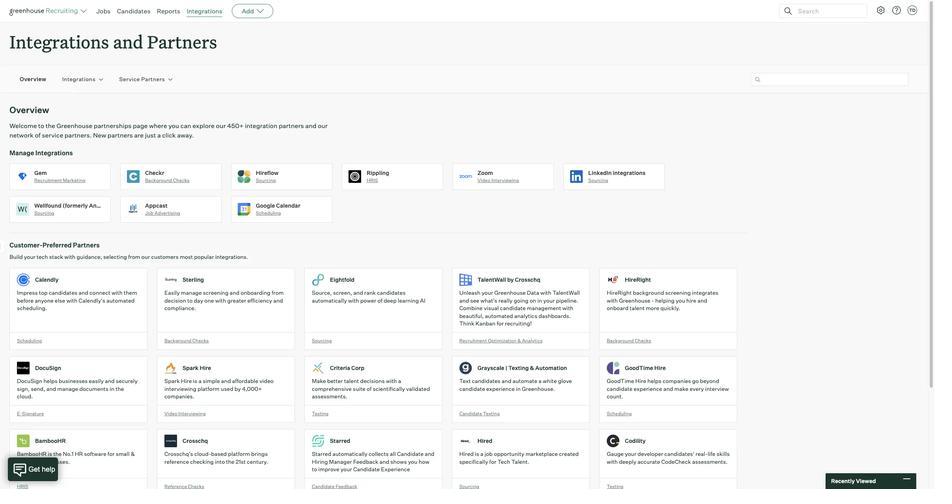 Task type: describe. For each thing, give the bounding box(es) containing it.
with inside easily manage screening and onboarding from decision to day one with greater efficiency and compliance.
[[215, 297, 226, 304]]

more
[[646, 305, 660, 312]]

sterling
[[183, 277, 204, 283]]

1 horizontal spatial crosschq
[[515, 277, 541, 283]]

manage inside easily manage screening and onboarding from decision to day one with greater efficiency and compliance.
[[181, 290, 202, 296]]

goodtime for goodtime hire helps companies go beyond candidate experience and make every interview count.
[[607, 378, 635, 385]]

your for gauge
[[625, 451, 637, 458]]

unleash
[[460, 290, 481, 296]]

visual
[[484, 305, 499, 312]]

hire for goodtime hire helps companies go beyond candidate experience and make every interview count.
[[636, 378, 647, 385]]

2 horizontal spatial &
[[530, 365, 534, 372]]

corp
[[352, 365, 365, 372]]

with inside the "source, screen, and rank candidates automatically with power of deep learning ai"
[[348, 297, 359, 304]]

checkr background checks
[[145, 170, 190, 184]]

tech
[[498, 459, 511, 465]]

is for hired is a job opportunity marketplace created specifically for tech talent.
[[475, 451, 479, 458]]

the inside crosschq's cloud-based platform brings reference checking into the 21st century.
[[226, 459, 235, 465]]

manage inside docusign helps businesses easily and securely sign, send, and manage documents in the cloud.
[[57, 386, 78, 392]]

candidate texting
[[460, 411, 500, 417]]

gauge
[[607, 451, 624, 458]]

background for easily manage screening and onboarding from decision to day one with greater efficiency and compliance.
[[165, 338, 192, 344]]

with inside make better talent decisions with a comprehensive suite of scientifically validated assessments.
[[386, 378, 397, 385]]

scheduling for goodtime hire helps companies go beyond candidate experience and make every interview count.
[[607, 411, 632, 417]]

docusign helps businesses easily and securely sign, send, and manage documents in the cloud.
[[17, 378, 138, 400]]

a inside spark hire is a simple and affordable video interviewing platform used by 4,000+ companies.
[[199, 378, 202, 385]]

crosschq's cloud-based platform brings reference checking into the 21st century.
[[165, 451, 268, 465]]

make better talent decisions with a comprehensive suite of scientifically validated assessments.
[[312, 378, 430, 400]]

companies
[[663, 378, 691, 385]]

integrates
[[692, 290, 719, 296]]

background
[[633, 290, 664, 296]]

and inside unleash your greenhouse data with talentwall and see what's really going on in your pipeline. combine visual candidate management with beautiful, automated analytics dashboards. think kanban for recruiting!
[[460, 297, 469, 304]]

impress
[[17, 290, 38, 296]]

starred for starred automatically collects all candidate and hiring manager feedback and shows you how to improve your candidate experience
[[312, 451, 332, 458]]

build your tech stack with guidance, selecting from our customers most popular integrations.
[[9, 254, 248, 260]]

specifically
[[460, 459, 488, 465]]

service partners link
[[119, 76, 165, 83]]

recently viewed
[[832, 478, 876, 485]]

1 vertical spatial overview
[[9, 105, 49, 115]]

and inside goodtime hire helps companies go beyond candidate experience and make every interview count.
[[664, 386, 674, 392]]

gauge your developer candidates' real-life skills with deeply accurate codecheck assessments.
[[607, 451, 730, 465]]

2 horizontal spatial our
[[318, 122, 328, 130]]

interviewing inside zoom video interviewing
[[492, 178, 519, 184]]

0 horizontal spatial talentwall
[[478, 277, 506, 283]]

bamboohr for bamboohr is the no.1 hr software for small & medium businesses.
[[17, 451, 47, 458]]

background inside checkr background checks
[[145, 178, 172, 184]]

e-signature
[[17, 411, 44, 417]]

really
[[499, 297, 513, 304]]

0 vertical spatial partners
[[279, 122, 304, 130]]

a inside hired is a job opportunity marketplace created specifically for tech talent.
[[481, 451, 484, 458]]

candidates inside impress top candidates and connect with them before anyone else with calendly's automated scheduling.
[[49, 290, 77, 296]]

-
[[652, 297, 654, 304]]

screen,
[[333, 290, 352, 296]]

checkr
[[145, 170, 164, 176]]

a inside welcome to the greenhouse partnerships page where you can explore our 450+ integration partners and our network of service partners. new partners are just a click away.
[[157, 131, 161, 139]]

w(
[[18, 205, 27, 214]]

management
[[527, 305, 561, 312]]

2 horizontal spatial candidate
[[460, 411, 482, 417]]

for inside unleash your greenhouse data with talentwall and see what's really going on in your pipeline. combine visual candidate management with beautiful, automated analytics dashboards. think kanban for recruiting!
[[497, 320, 504, 327]]

every
[[690, 386, 704, 392]]

candidates inside the "source, screen, and rank candidates automatically with power of deep learning ai"
[[377, 290, 406, 296]]

onboarding
[[241, 290, 271, 296]]

codecheck
[[662, 459, 691, 465]]

hire for spark hire is a simple and affordable video interviewing platform used by 4,000+ companies.
[[181, 378, 192, 385]]

recently
[[832, 478, 855, 485]]

1 vertical spatial texting
[[483, 411, 500, 417]]

talentwall inside unleash your greenhouse data with talentwall and see what's really going on in your pipeline. combine visual candidate management with beautiful, automated analytics dashboards. think kanban for recruiting!
[[553, 290, 580, 296]]

criteria
[[330, 365, 350, 372]]

starred automatically collects all candidate and hiring manager feedback and shows you how to improve your candidate experience
[[312, 451, 435, 473]]

your for build
[[24, 254, 35, 260]]

criteria corp
[[330, 365, 365, 372]]

hire for goodtime hire
[[655, 365, 666, 372]]

greenhouse inside the "hireright background screening integrates with greenhouse - helping you hire and onboard talent more quickly."
[[619, 297, 651, 304]]

can
[[181, 122, 191, 130]]

used
[[221, 386, 233, 392]]

hired is a job opportunity marketplace created specifically for tech talent.
[[460, 451, 579, 465]]

candidates inside text candidates and automate a white glove candidate experience in greenhouse.
[[472, 378, 501, 385]]

1 vertical spatial interviewing
[[178, 411, 206, 417]]

screening for hire
[[666, 290, 691, 296]]

automatically inside the "source, screen, and rank candidates automatically with power of deep learning ai"
[[312, 297, 347, 304]]

documents
[[79, 386, 108, 392]]

partners for customer-preferred partners
[[73, 242, 100, 249]]

kanban
[[476, 320, 496, 327]]

gem
[[34, 170, 47, 176]]

& inside bamboohr is the no.1 hr software for small & medium businesses.
[[131, 451, 135, 458]]

integrations for leftmost integrations link
[[62, 76, 96, 83]]

and inside spark hire is a simple and affordable video interviewing platform used by 4,000+ companies.
[[221, 378, 231, 385]]

to inside starred automatically collects all candidate and hiring manager feedback and shows you how to improve your candidate experience
[[312, 466, 317, 473]]

(formerly
[[63, 202, 88, 209]]

candidates
[[117, 7, 151, 15]]

candidate inside text candidates and automate a white glove candidate experience in greenhouse.
[[460, 386, 485, 392]]

scientifically
[[373, 386, 405, 392]]

make
[[312, 378, 326, 385]]

linkedin integrations sourcing
[[589, 170, 646, 184]]

bamboohr is the no.1 hr software for small & medium businesses.
[[17, 451, 135, 465]]

anyone
[[35, 297, 54, 304]]

automated inside impress top candidates and connect with them before anyone else with calendly's automated scheduling.
[[107, 297, 135, 304]]

background for hireright background screening integrates with greenhouse - helping you hire and onboard talent more quickly.
[[607, 338, 634, 344]]

automation
[[536, 365, 567, 372]]

advertising
[[155, 210, 180, 216]]

easily
[[89, 378, 104, 385]]

deep
[[384, 297, 397, 304]]

where
[[149, 122, 167, 130]]

a inside text candidates and automate a white glove candidate experience in greenhouse.
[[539, 378, 542, 385]]

from inside easily manage screening and onboarding from decision to day one with greater efficiency and compliance.
[[272, 290, 284, 296]]

hired for hired
[[478, 438, 493, 445]]

with left them
[[112, 290, 123, 296]]

page
[[133, 122, 148, 130]]

1 horizontal spatial texting
[[509, 365, 529, 372]]

helps inside docusign helps businesses easily and securely sign, send, and manage documents in the cloud.
[[43, 378, 58, 385]]

docusign for docusign
[[35, 365, 61, 372]]

helps inside goodtime hire helps companies go beyond candidate experience and make every interview count.
[[648, 378, 662, 385]]

you inside the "hireright background screening integrates with greenhouse - helping you hire and onboard talent more quickly."
[[676, 297, 686, 304]]

sourcing inside wellfound (formerly angellist talent) sourcing
[[34, 210, 54, 216]]

popular
[[194, 254, 214, 260]]

1 horizontal spatial our
[[216, 122, 226, 130]]

platform inside crosschq's cloud-based platform brings reference checking into the 21st century.
[[228, 451, 250, 458]]

source,
[[312, 290, 332, 296]]

video inside zoom video interviewing
[[478, 178, 491, 184]]

grayscale
[[478, 365, 505, 372]]

customer-
[[9, 242, 42, 249]]

analytics
[[515, 313, 538, 319]]

easily manage screening and onboarding from decision to day one with greater efficiency and compliance.
[[165, 290, 284, 312]]

Search text field
[[797, 5, 860, 17]]

candidate inside unleash your greenhouse data with talentwall and see what's really going on in your pipeline. combine visual candidate management with beautiful, automated analytics dashboards. think kanban for recruiting!
[[500, 305, 526, 312]]

suite
[[353, 386, 366, 392]]

testing
[[312, 411, 329, 417]]

spark for spark hire
[[183, 365, 199, 372]]

0 vertical spatial by
[[508, 277, 514, 283]]

spark hire is a simple and affordable video interviewing platform used by 4,000+ companies.
[[165, 378, 274, 400]]

wellfound
[[34, 202, 61, 209]]

day
[[194, 297, 203, 304]]

integrations for integrations and partners
[[9, 30, 109, 53]]

1 horizontal spatial recruitment
[[460, 338, 487, 344]]

new
[[93, 131, 106, 139]]

1 horizontal spatial integrations link
[[187, 7, 223, 15]]

the inside docusign helps businesses easily and securely sign, send, and manage documents in the cloud.
[[116, 386, 124, 392]]

learning
[[398, 297, 419, 304]]

configure image
[[877, 6, 886, 15]]

bamboohr for bamboohr
[[35, 438, 66, 445]]

spark hire
[[183, 365, 211, 372]]

|
[[506, 365, 508, 372]]

hiring
[[312, 459, 328, 465]]

interviewing
[[165, 386, 196, 392]]

partnerships
[[94, 122, 132, 130]]

your up management
[[544, 297, 555, 304]]

tech
[[37, 254, 48, 260]]

hireright for hireright
[[625, 277, 651, 283]]

appcast job advertising
[[145, 202, 180, 216]]

gem recruitment marketing
[[34, 170, 86, 184]]

appcast
[[145, 202, 168, 209]]

1 horizontal spatial candidate
[[397, 451, 424, 458]]

stack
[[49, 254, 63, 260]]

0 horizontal spatial our
[[141, 254, 150, 260]]

deeply
[[619, 459, 637, 465]]

and inside the "hireright background screening integrates with greenhouse - helping you hire and onboard talent more quickly."
[[698, 297, 708, 304]]

to inside welcome to the greenhouse partnerships page where you can explore our 450+ integration partners and our network of service partners. new partners are just a click away.
[[38, 122, 44, 130]]

greater
[[227, 297, 246, 304]]

in inside docusign helps businesses easily and securely sign, send, and manage documents in the cloud.
[[110, 386, 114, 392]]



Task type: locate. For each thing, give the bounding box(es) containing it.
based
[[211, 451, 227, 458]]

them
[[124, 290, 137, 296]]

e-
[[17, 411, 22, 417]]

your up deeply
[[625, 451, 637, 458]]

1 horizontal spatial hired
[[478, 438, 493, 445]]

greenhouse
[[57, 122, 92, 130], [495, 290, 526, 296], [619, 297, 651, 304]]

simple
[[203, 378, 220, 385]]

spark
[[183, 365, 199, 372], [165, 378, 180, 385]]

welcome to the greenhouse partnerships page where you can explore our 450+ integration partners and our network of service partners. new partners are just a click away.
[[9, 122, 328, 139]]

spark inside spark hire is a simple and affordable video interviewing platform used by 4,000+ companies.
[[165, 378, 180, 385]]

software
[[84, 451, 106, 458]]

else
[[55, 297, 65, 304]]

2 screening from the left
[[666, 290, 691, 296]]

2 vertical spatial of
[[367, 386, 372, 392]]

None text field
[[751, 73, 909, 86]]

no.1
[[63, 451, 74, 458]]

450+
[[227, 122, 244, 130]]

platform up the "21st" on the bottom of page
[[228, 451, 250, 458]]

talent inside the "hireright background screening integrates with greenhouse - helping you hire and onboard talent more quickly."
[[630, 305, 645, 312]]

video down companies. on the bottom left
[[165, 411, 177, 417]]

starred
[[330, 438, 351, 445], [312, 451, 332, 458]]

sourcing inside linkedin integrations sourcing
[[589, 178, 609, 184]]

of inside the "source, screen, and rank candidates automatically with power of deep learning ai"
[[378, 297, 383, 304]]

1 vertical spatial automated
[[485, 313, 513, 319]]

hired inside hired is a job opportunity marketplace created specifically for tech talent.
[[460, 451, 474, 458]]

partners down reports
[[147, 30, 217, 53]]

manage up day at the bottom of the page
[[181, 290, 202, 296]]

is for bamboohr is the no.1 hr software for small & medium businesses.
[[48, 451, 52, 458]]

a up scientifically
[[398, 378, 401, 385]]

assessments. for comprehensive
[[312, 393, 348, 400]]

you inside starred automatically collects all candidate and hiring manager feedback and shows you how to improve your candidate experience
[[408, 459, 418, 465]]

candidates up "deep"
[[377, 290, 406, 296]]

by right used
[[235, 386, 241, 392]]

1 horizontal spatial talentwall
[[553, 290, 580, 296]]

integrations.
[[215, 254, 248, 260]]

recruitment down think
[[460, 338, 487, 344]]

1 vertical spatial assessments.
[[693, 459, 728, 465]]

impress top candidates and connect with them before anyone else with calendly's automated scheduling.
[[17, 290, 137, 312]]

for inside bamboohr is the no.1 hr software for small & medium businesses.
[[108, 451, 115, 458]]

crosschq
[[515, 277, 541, 283], [183, 438, 208, 445]]

partners down the partnerships
[[108, 131, 133, 139]]

0 vertical spatial recruitment
[[34, 178, 62, 184]]

platform inside spark hire is a simple and affordable video interviewing platform used by 4,000+ companies.
[[198, 386, 220, 392]]

screening up one
[[203, 290, 229, 296]]

checks inside checkr background checks
[[173, 178, 190, 184]]

interviewing down companies. on the bottom left
[[178, 411, 206, 417]]

screening for one
[[203, 290, 229, 296]]

hireright inside the "hireright background screening integrates with greenhouse - helping you hire and onboard talent more quickly."
[[607, 290, 632, 296]]

a left job
[[481, 451, 484, 458]]

0 horizontal spatial &
[[131, 451, 135, 458]]

before
[[17, 297, 34, 304]]

1 vertical spatial of
[[378, 297, 383, 304]]

crosschq up data
[[515, 277, 541, 283]]

experience inside text candidates and automate a white glove candidate experience in greenhouse.
[[487, 386, 515, 392]]

0 vertical spatial goodtime
[[625, 365, 654, 372]]

2 vertical spatial &
[[131, 451, 135, 458]]

2 vertical spatial greenhouse
[[619, 297, 651, 304]]

spark for spark hire is a simple and affordable video interviewing platform used by 4,000+ companies.
[[165, 378, 180, 385]]

decisions
[[360, 378, 385, 385]]

recruitment inside gem recruitment marketing
[[34, 178, 62, 184]]

talent inside make better talent decisions with a comprehensive suite of scientifically validated assessments.
[[344, 378, 359, 385]]

docusign up sign,
[[17, 378, 42, 385]]

assessments. for skills
[[693, 459, 728, 465]]

starred for starred
[[330, 438, 351, 445]]

1 vertical spatial video
[[165, 411, 177, 417]]

& up the automate
[[530, 365, 534, 372]]

partners for integrations and partners
[[147, 30, 217, 53]]

scheduling down count.
[[607, 411, 632, 417]]

0 vertical spatial hireright
[[625, 277, 651, 283]]

1 horizontal spatial spark
[[183, 365, 199, 372]]

pipeline.
[[556, 297, 579, 304]]

hire for spark hire
[[200, 365, 211, 372]]

talent up suite in the left bottom of the page
[[344, 378, 359, 385]]

screening inside the "hireright background screening integrates with greenhouse - helping you hire and onboard talent more quickly."
[[666, 290, 691, 296]]

with down gauge
[[607, 459, 618, 465]]

1 vertical spatial you
[[676, 297, 686, 304]]

2 horizontal spatial of
[[378, 297, 383, 304]]

analytics
[[522, 338, 543, 344]]

1 vertical spatial crosschq
[[183, 438, 208, 445]]

in right on
[[538, 297, 542, 304]]

assessments. inside make better talent decisions with a comprehensive suite of scientifically validated assessments.
[[312, 393, 348, 400]]

1 screening from the left
[[203, 290, 229, 296]]

0 vertical spatial docusign
[[35, 365, 61, 372]]

ai
[[420, 297, 426, 304]]

the up service
[[46, 122, 55, 130]]

in inside text candidates and automate a white glove candidate experience in greenhouse.
[[516, 386, 521, 392]]

with right else
[[66, 297, 77, 304]]

integrations for the right integrations link
[[187, 7, 223, 15]]

21st
[[236, 459, 246, 465]]

scheduling inside google calendar scheduling
[[256, 210, 281, 216]]

with right data
[[541, 290, 552, 296]]

hireflow
[[256, 170, 279, 176]]

2 horizontal spatial greenhouse
[[619, 297, 651, 304]]

texting down text candidates and automate a white glove candidate experience in greenhouse.
[[483, 411, 500, 417]]

top
[[39, 290, 48, 296]]

sourcing up criteria
[[312, 338, 332, 344]]

1 vertical spatial scheduling
[[17, 338, 42, 344]]

partners right service
[[141, 76, 165, 83]]

0 vertical spatial candidate
[[460, 411, 482, 417]]

for
[[497, 320, 504, 327], [108, 451, 115, 458], [490, 459, 497, 465]]

1 vertical spatial docusign
[[17, 378, 42, 385]]

build
[[9, 254, 23, 260]]

developer
[[638, 451, 664, 458]]

in right documents
[[110, 386, 114, 392]]

of for make better talent decisions with a comprehensive suite of scientifically validated assessments.
[[367, 386, 372, 392]]

angellist
[[89, 202, 115, 209]]

sourcing inside hireflow sourcing
[[256, 178, 276, 184]]

hris
[[367, 178, 378, 184]]

1 vertical spatial greenhouse
[[495, 290, 526, 296]]

interview
[[706, 386, 729, 392]]

& right small in the left of the page
[[131, 451, 135, 458]]

greenhouse inside unleash your greenhouse data with talentwall and see what's really going on in your pipeline. combine visual candidate management with beautiful, automated analytics dashboards. think kanban for recruiting!
[[495, 290, 526, 296]]

0 horizontal spatial screening
[[203, 290, 229, 296]]

helps up "send,"
[[43, 378, 58, 385]]

1 vertical spatial goodtime
[[607, 378, 635, 385]]

wellfound (formerly angellist talent) sourcing
[[34, 202, 135, 216]]

by up really on the bottom
[[508, 277, 514, 283]]

td
[[910, 7, 916, 13]]

manage
[[9, 149, 34, 157]]

for left small in the left of the page
[[108, 451, 115, 458]]

into
[[215, 459, 225, 465]]

1 background checks from the left
[[165, 338, 209, 344]]

1 vertical spatial partners
[[141, 76, 165, 83]]

with up onboard
[[607, 297, 618, 304]]

0 vertical spatial video
[[478, 178, 491, 184]]

bamboohr
[[35, 438, 66, 445], [17, 451, 47, 458]]

job
[[485, 451, 493, 458]]

hire up the companies
[[655, 365, 666, 372]]

1 vertical spatial partners
[[108, 131, 133, 139]]

0 horizontal spatial is
[[48, 451, 52, 458]]

background checks up goodtime hire
[[607, 338, 652, 344]]

overview
[[20, 76, 46, 83], [9, 105, 49, 115]]

1 horizontal spatial &
[[518, 338, 521, 344]]

the right the into at the left bottom
[[226, 459, 235, 465]]

candidate down really on the bottom
[[500, 305, 526, 312]]

0 vertical spatial talent
[[630, 305, 645, 312]]

feedback
[[353, 459, 379, 465]]

& left analytics
[[518, 338, 521, 344]]

is down spark hire
[[193, 378, 197, 385]]

your inside gauge your developer candidates' real-life skills with deeply accurate codecheck assessments.
[[625, 451, 637, 458]]

integration
[[245, 122, 278, 130]]

screening inside easily manage screening and onboarding from decision to day one with greater efficiency and compliance.
[[203, 290, 229, 296]]

0 horizontal spatial experience
[[487, 386, 515, 392]]

goodtime up count.
[[607, 378, 635, 385]]

1 helps from the left
[[43, 378, 58, 385]]

a up greenhouse.
[[539, 378, 542, 385]]

and inside the "source, screen, and rank candidates automatically with power of deep learning ai"
[[354, 290, 363, 296]]

by inside spark hire is a simple and affordable video interviewing platform used by 4,000+ companies.
[[235, 386, 241, 392]]

2 vertical spatial partners
[[73, 242, 100, 249]]

starred up manager
[[330, 438, 351, 445]]

of left service
[[35, 131, 41, 139]]

greenhouse down the background
[[619, 297, 651, 304]]

sourcing
[[256, 178, 276, 184], [589, 178, 609, 184], [34, 210, 54, 216], [312, 338, 332, 344]]

comprehensive
[[312, 386, 352, 392]]

0 horizontal spatial of
[[35, 131, 41, 139]]

checks for hireright background screening integrates with greenhouse - helping you hire and onboard talent more quickly.
[[635, 338, 652, 344]]

and
[[113, 30, 143, 53], [305, 122, 317, 130], [79, 290, 88, 296], [230, 290, 240, 296], [354, 290, 363, 296], [273, 297, 283, 304], [460, 297, 469, 304], [698, 297, 708, 304], [105, 378, 115, 385], [221, 378, 231, 385], [502, 378, 512, 385], [46, 386, 56, 392], [664, 386, 674, 392], [425, 451, 435, 458], [380, 459, 390, 465]]

interviewing
[[492, 178, 519, 184], [178, 411, 206, 417]]

guidance,
[[77, 254, 102, 260]]

1 horizontal spatial from
[[272, 290, 284, 296]]

0 vertical spatial texting
[[509, 365, 529, 372]]

0 vertical spatial overview
[[20, 76, 46, 83]]

automated down "visual"
[[485, 313, 513, 319]]

2 horizontal spatial candidates
[[472, 378, 501, 385]]

your inside starred automatically collects all candidate and hiring manager feedback and shows you how to improve your candidate experience
[[341, 466, 352, 473]]

with inside gauge your developer candidates' real-life skills with deeply accurate codecheck assessments.
[[607, 459, 618, 465]]

with down pipeline.
[[563, 305, 574, 312]]

think
[[460, 320, 475, 327]]

to inside easily manage screening and onboarding from decision to day one with greater efficiency and compliance.
[[187, 297, 193, 304]]

businesses.
[[39, 459, 70, 465]]

service
[[42, 131, 63, 139]]

and inside welcome to the greenhouse partnerships page where you can explore our 450+ integration partners and our network of service partners. new partners are just a click away.
[[305, 122, 317, 130]]

0 horizontal spatial automated
[[107, 297, 135, 304]]

0 vertical spatial automated
[[107, 297, 135, 304]]

with right stack
[[64, 254, 75, 260]]

1 vertical spatial spark
[[165, 378, 180, 385]]

1 horizontal spatial by
[[508, 277, 514, 283]]

hire up the simple
[[200, 365, 211, 372]]

0 horizontal spatial crosschq
[[183, 438, 208, 445]]

the
[[46, 122, 55, 130], [116, 386, 124, 392], [53, 451, 62, 458], [226, 459, 235, 465]]

you inside welcome to the greenhouse partnerships page where you can explore our 450+ integration partners and our network of service partners. new partners are just a click away.
[[169, 122, 179, 130]]

send,
[[31, 386, 45, 392]]

network
[[9, 131, 34, 139]]

add
[[242, 7, 254, 15]]

recruitment down gem
[[34, 178, 62, 184]]

your down manager
[[341, 466, 352, 473]]

0 horizontal spatial candidates
[[49, 290, 77, 296]]

0 horizontal spatial candidate
[[353, 466, 380, 473]]

the up 'businesses.'
[[53, 451, 62, 458]]

&
[[518, 338, 521, 344], [530, 365, 534, 372], [131, 451, 135, 458]]

dashboards.
[[539, 313, 571, 319]]

for down job
[[490, 459, 497, 465]]

grayscale | texting & automation
[[478, 365, 567, 372]]

1 horizontal spatial automated
[[485, 313, 513, 319]]

hire inside goodtime hire helps companies go beyond candidate experience and make every interview count.
[[636, 378, 647, 385]]

is inside bamboohr is the no.1 hr software for small & medium businesses.
[[48, 451, 52, 458]]

video
[[260, 378, 274, 385]]

hireright for hireright background screening integrates with greenhouse - helping you hire and onboard talent more quickly.
[[607, 290, 632, 296]]

1 horizontal spatial scheduling
[[256, 210, 281, 216]]

to up service
[[38, 122, 44, 130]]

automatically up manager
[[333, 451, 368, 458]]

candidate down feedback
[[353, 466, 380, 473]]

service partners
[[119, 76, 165, 83]]

sourcing down wellfound
[[34, 210, 54, 216]]

bamboohr up medium
[[17, 451, 47, 458]]

explore
[[193, 122, 215, 130]]

texting right | on the right bottom of page
[[509, 365, 529, 372]]

is inside hired is a job opportunity marketplace created specifically for tech talent.
[[475, 451, 479, 458]]

1 vertical spatial bamboohr
[[17, 451, 47, 458]]

1 experience from the left
[[487, 386, 515, 392]]

automated inside unleash your greenhouse data with talentwall and see what's really going on in your pipeline. combine visual candidate management with beautiful, automated analytics dashboards. think kanban for recruiting!
[[485, 313, 513, 319]]

scheduling down scheduling.
[[17, 338, 42, 344]]

0 horizontal spatial spark
[[165, 378, 180, 385]]

background checks for easily manage screening and onboarding from decision to day one with greater efficiency and compliance.
[[165, 338, 209, 344]]

2 background checks from the left
[[607, 338, 652, 344]]

from
[[128, 254, 140, 260], [272, 290, 284, 296]]

starred inside starred automatically collects all candidate and hiring manager feedback and shows you how to improve your candidate experience
[[312, 451, 332, 458]]

make
[[675, 386, 689, 392]]

2 vertical spatial candidate
[[353, 466, 380, 473]]

2 horizontal spatial is
[[475, 451, 479, 458]]

hireright
[[625, 277, 651, 283], [607, 290, 632, 296]]

1 horizontal spatial to
[[187, 297, 193, 304]]

0 vertical spatial starred
[[330, 438, 351, 445]]

talentwall up pipeline.
[[553, 290, 580, 296]]

0 vertical spatial from
[[128, 254, 140, 260]]

is up specifically
[[475, 451, 479, 458]]

1 horizontal spatial video
[[478, 178, 491, 184]]

candidates link
[[117, 7, 151, 15]]

0 horizontal spatial to
[[38, 122, 44, 130]]

0 vertical spatial &
[[518, 338, 521, 344]]

and inside impress top candidates and connect with them before anyone else with calendly's automated scheduling.
[[79, 290, 88, 296]]

goodtime hire
[[625, 365, 666, 372]]

a inside make better talent decisions with a comprehensive suite of scientifically validated assessments.
[[398, 378, 401, 385]]

1 vertical spatial for
[[108, 451, 115, 458]]

reports link
[[157, 7, 180, 15]]

hireright up the background
[[625, 277, 651, 283]]

google
[[256, 202, 275, 209]]

1 horizontal spatial candidates
[[377, 290, 406, 296]]

scheduling for impress top candidates and connect with them before anyone else with calendly's automated scheduling.
[[17, 338, 42, 344]]

your up the what's
[[482, 290, 493, 296]]

0 vertical spatial interviewing
[[492, 178, 519, 184]]

with down screen,
[[348, 297, 359, 304]]

candidate up shows
[[397, 451, 424, 458]]

candidate down text
[[460, 411, 482, 417]]

background checks for hireright background screening integrates with greenhouse - helping you hire and onboard talent more quickly.
[[607, 338, 652, 344]]

background down "checkr"
[[145, 178, 172, 184]]

automatically down source,
[[312, 297, 347, 304]]

crosschq up cloud-
[[183, 438, 208, 445]]

candidate
[[500, 305, 526, 312], [460, 386, 485, 392], [607, 386, 633, 392]]

integrations
[[187, 7, 223, 15], [9, 30, 109, 53], [62, 76, 96, 83], [35, 149, 73, 157]]

0 vertical spatial hired
[[478, 438, 493, 445]]

the inside welcome to the greenhouse partnerships page where you can explore our 450+ integration partners and our network of service partners. new partners are just a click away.
[[46, 122, 55, 130]]

experience
[[487, 386, 515, 392], [634, 386, 663, 392]]

1 horizontal spatial candidate
[[500, 305, 526, 312]]

2 horizontal spatial for
[[497, 320, 504, 327]]

your down customer-
[[24, 254, 35, 260]]

platform down the simple
[[198, 386, 220, 392]]

1 horizontal spatial for
[[490, 459, 497, 465]]

goodtime inside goodtime hire helps companies go beyond candidate experience and make every interview count.
[[607, 378, 635, 385]]

of left "deep"
[[378, 297, 383, 304]]

checks up spark hire
[[193, 338, 209, 344]]

zoom video interviewing
[[478, 170, 519, 184]]

greenhouse recruiting image
[[9, 6, 80, 16]]

2 experience from the left
[[634, 386, 663, 392]]

goodtime up goodtime hire helps companies go beyond candidate experience and make every interview count.
[[625, 365, 654, 372]]

docusign inside docusign helps businesses easily and securely sign, send, and manage documents in the cloud.
[[17, 378, 42, 385]]

starred up hiring
[[312, 451, 332, 458]]

experience down | on the right bottom of page
[[487, 386, 515, 392]]

with right one
[[215, 297, 226, 304]]

goodtime for goodtime hire
[[625, 365, 654, 372]]

screening up the helping
[[666, 290, 691, 296]]

0 vertical spatial for
[[497, 320, 504, 327]]

assessments. inside gauge your developer candidates' real-life skills with deeply accurate codecheck assessments.
[[693, 459, 728, 465]]

is up 'businesses.'
[[48, 451, 52, 458]]

hired for hired is a job opportunity marketplace created specifically for tech talent.
[[460, 451, 474, 458]]

hired up specifically
[[460, 451, 474, 458]]

our
[[216, 122, 226, 130], [318, 122, 328, 130], [141, 254, 150, 260]]

checks up appcast job advertising
[[173, 178, 190, 184]]

partners.
[[65, 131, 92, 139]]

in inside unleash your greenhouse data with talentwall and see what's really going on in your pipeline. combine visual candidate management with beautiful, automated analytics dashboards. think kanban for recruiting!
[[538, 297, 542, 304]]

0 horizontal spatial platform
[[198, 386, 220, 392]]

hireflow sourcing
[[256, 170, 279, 184]]

to down hiring
[[312, 466, 317, 473]]

of inside make better talent decisions with a comprehensive suite of scientifically validated assessments.
[[367, 386, 372, 392]]

0 vertical spatial assessments.
[[312, 393, 348, 400]]

of down decisions
[[367, 386, 372, 392]]

greenhouse inside welcome to the greenhouse partnerships page where you can explore our 450+ integration partners and our network of service partners. new partners are just a click away.
[[57, 122, 92, 130]]

experience inside goodtime hire helps companies go beyond candidate experience and make every interview count.
[[634, 386, 663, 392]]

calendly's
[[79, 297, 105, 304]]

0 vertical spatial you
[[169, 122, 179, 130]]

bamboohr inside bamboohr is the no.1 hr software for small & medium businesses.
[[17, 451, 47, 458]]

1 vertical spatial to
[[187, 297, 193, 304]]

0 horizontal spatial candidate
[[460, 386, 485, 392]]

customers
[[151, 254, 179, 260]]

0 horizontal spatial hired
[[460, 451, 474, 458]]

customer-preferred partners
[[9, 242, 100, 249]]

of inside welcome to the greenhouse partnerships page where you can explore our 450+ integration partners and our network of service partners. new partners are just a click away.
[[35, 131, 41, 139]]

sourcing down hireflow
[[256, 178, 276, 184]]

the inside bamboohr is the no.1 hr software for small & medium businesses.
[[53, 451, 62, 458]]

automatically inside starred automatically collects all candidate and hiring manager feedback and shows you how to improve your candidate experience
[[333, 451, 368, 458]]

1 vertical spatial talentwall
[[553, 290, 580, 296]]

partners right 'integration'
[[279, 122, 304, 130]]

1 vertical spatial candidate
[[397, 451, 424, 458]]

checks for easily manage screening and onboarding from decision to day one with greater efficiency and compliance.
[[193, 338, 209, 344]]

1 vertical spatial integrations link
[[62, 76, 96, 83]]

1 vertical spatial manage
[[57, 386, 78, 392]]

of for source, screen, and rank candidates automatically with power of deep learning ai
[[378, 297, 383, 304]]

jobs link
[[96, 7, 111, 15]]

bamboohr up 'businesses.'
[[35, 438, 66, 445]]

greenhouse up partners.
[[57, 122, 92, 130]]

0 horizontal spatial from
[[128, 254, 140, 260]]

partners up the guidance,
[[73, 242, 100, 249]]

1 horizontal spatial manage
[[181, 290, 202, 296]]

hire up interviewing
[[181, 378, 192, 385]]

2 horizontal spatial you
[[676, 297, 686, 304]]

for inside hired is a job opportunity marketplace created specifically for tech talent.
[[490, 459, 497, 465]]

manage down businesses
[[57, 386, 78, 392]]

assessments. down comprehensive
[[312, 393, 348, 400]]

with inside the "hireright background screening integrates with greenhouse - helping you hire and onboard talent more quickly."
[[607, 297, 618, 304]]

docusign for docusign helps businesses easily and securely sign, send, and manage documents in the cloud.
[[17, 378, 42, 385]]

candidates down grayscale
[[472, 378, 501, 385]]

overview link
[[20, 76, 46, 83]]

calendly
[[35, 277, 59, 283]]

0 horizontal spatial integrations link
[[62, 76, 96, 83]]

candidate inside goodtime hire helps companies go beyond candidate experience and make every interview count.
[[607, 386, 633, 392]]

what's
[[481, 297, 498, 304]]

with up scientifically
[[386, 378, 397, 385]]

0 vertical spatial of
[[35, 131, 41, 139]]

in down the automate
[[516, 386, 521, 392]]

0 vertical spatial integrations link
[[187, 7, 223, 15]]

interviewing down zoom
[[492, 178, 519, 184]]

0 horizontal spatial helps
[[43, 378, 58, 385]]

eightfold
[[330, 277, 355, 283]]

2 vertical spatial for
[[490, 459, 497, 465]]

hire inside spark hire is a simple and affordable video interviewing platform used by 4,000+ companies.
[[181, 378, 192, 385]]

decision
[[165, 297, 186, 304]]

your for unleash
[[482, 290, 493, 296]]

0 vertical spatial crosschq
[[515, 277, 541, 283]]

0 horizontal spatial you
[[169, 122, 179, 130]]

1 horizontal spatial experience
[[634, 386, 663, 392]]

hired up job
[[478, 438, 493, 445]]

2 helps from the left
[[648, 378, 662, 385]]

0 horizontal spatial interviewing
[[178, 411, 206, 417]]

and inside text candidates and automate a white glove candidate experience in greenhouse.
[[502, 378, 512, 385]]

experience
[[381, 466, 410, 473]]

1 horizontal spatial interviewing
[[492, 178, 519, 184]]

1 horizontal spatial partners
[[279, 122, 304, 130]]

0 horizontal spatial background checks
[[165, 338, 209, 344]]

is inside spark hire is a simple and affordable video interviewing platform used by 4,000+ companies.
[[193, 378, 197, 385]]

2 vertical spatial scheduling
[[607, 411, 632, 417]]

for right "kanban"
[[497, 320, 504, 327]]

2 horizontal spatial checks
[[635, 338, 652, 344]]

background down compliance.
[[165, 338, 192, 344]]

the down securely
[[116, 386, 124, 392]]

1 horizontal spatial of
[[367, 386, 372, 392]]



Task type: vqa. For each thing, say whether or not it's contained in the screenshot.
a in the Hired is a job opportunity marketplace created specifically for Tech Talent.
yes



